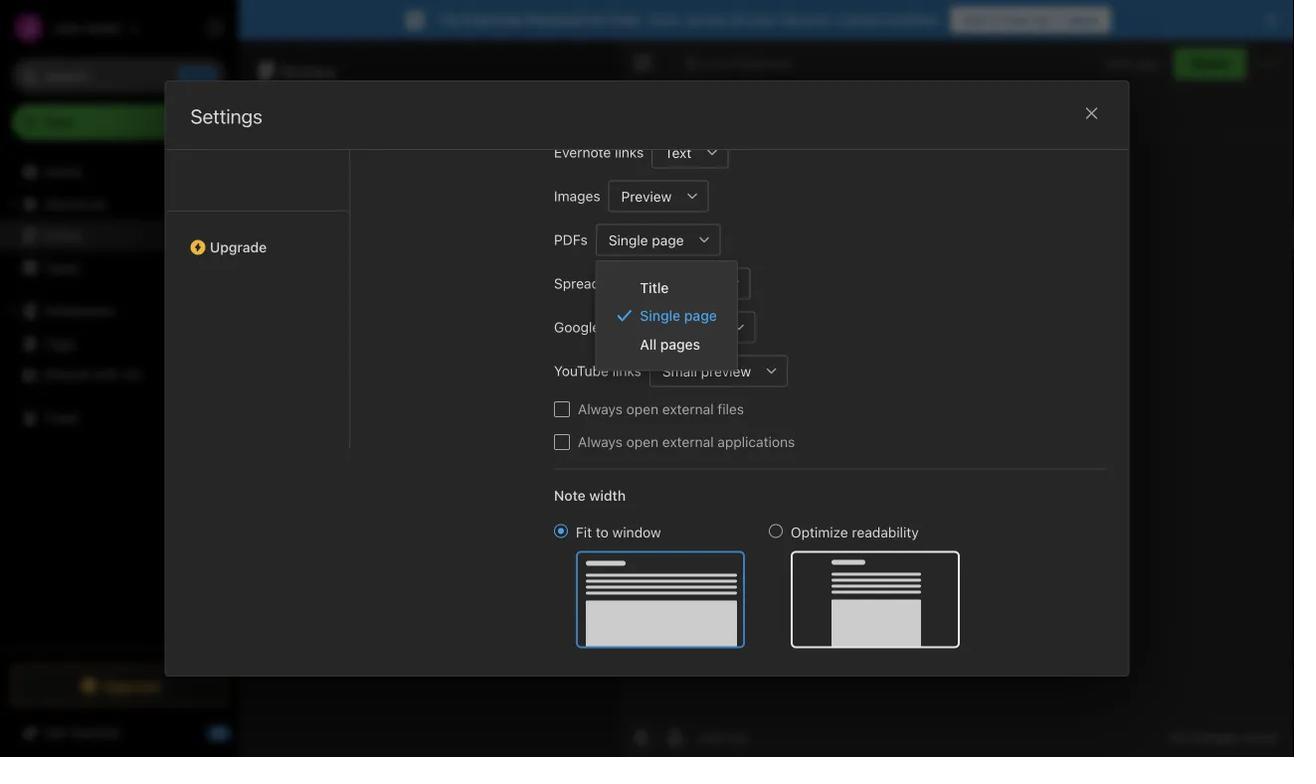 Task type: describe. For each thing, give the bounding box(es) containing it.
pdfs
[[554, 232, 587, 249]]

Always open external files checkbox
[[554, 402, 569, 418]]

add tag image
[[663, 726, 687, 750]]

1 vertical spatial settings
[[190, 104, 262, 128]]

evernote links
[[554, 145, 643, 161]]

your
[[749, 11, 777, 28]]

links for evernote links
[[614, 145, 643, 161]]

Fit to window radio
[[554, 525, 567, 539]]

home
[[44, 164, 82, 180]]

readability
[[851, 525, 918, 542]]

Search text field
[[26, 58, 213, 93]]

youtube
[[554, 364, 608, 380]]

tasks
[[44, 259, 80, 276]]

page inside dropdown list 'menu'
[[684, 308, 717, 324]]

add a reminder image
[[630, 726, 653, 750]]

tree containing home
[[0, 156, 239, 648]]

you
[[1136, 56, 1158, 71]]

all changes saved
[[1170, 731, 1278, 745]]

all
[[731, 11, 745, 28]]

tags
[[45, 335, 75, 351]]

anytime.
[[886, 11, 941, 28]]

only you
[[1105, 56, 1158, 71]]

files
[[717, 402, 743, 418]]

first notebook
[[703, 56, 792, 71]]

pages
[[660, 336, 700, 353]]

it
[[990, 11, 999, 28]]

always open external files
[[577, 402, 743, 418]]

get
[[962, 11, 986, 28]]

single page inside single page button
[[608, 232, 683, 249]]

a
[[265, 216, 271, 230]]

tasks button
[[0, 252, 238, 283]]

external for files
[[662, 402, 713, 418]]

new
[[44, 114, 72, 130]]

Choose default view option for Google Drive links field
[[677, 312, 755, 344]]

get it free for 7 days
[[962, 11, 1099, 28]]

all pages
[[640, 336, 700, 353]]

window
[[612, 525, 661, 542]]

Choose default view option for Images field
[[608, 181, 708, 213]]

a few minutes ago
[[265, 216, 367, 230]]

optimize readability
[[790, 525, 918, 542]]

shared
[[44, 367, 89, 383]]

note width
[[554, 488, 625, 505]]

to
[[595, 525, 608, 542]]

a few minutes ago button
[[239, 135, 617, 255]]

free
[[1002, 11, 1029, 28]]

1 vertical spatial evernote
[[554, 145, 611, 161]]

google
[[554, 320, 599, 336]]

youtube links
[[554, 364, 641, 380]]

Choose default view option for Spreadsheets field
[[650, 269, 750, 300]]

always for always open external files
[[577, 402, 622, 418]]

Always open external applications checkbox
[[554, 435, 569, 451]]

7
[[1055, 11, 1063, 28]]

all pages link
[[596, 330, 737, 359]]

fit
[[575, 525, 591, 542]]

0 horizontal spatial upgrade
[[103, 678, 162, 694]]

page inside button
[[651, 232, 683, 249]]

open for always open external applications
[[626, 435, 658, 451]]

dropdown list menu
[[596, 274, 737, 359]]

always for always open external applications
[[577, 435, 622, 451]]

across
[[685, 11, 727, 28]]

title
[[640, 279, 669, 296]]

links for youtube links
[[612, 364, 641, 380]]

option group containing fit to window
[[554, 523, 959, 649]]

0 vertical spatial notes
[[281, 60, 336, 83]]

home link
[[0, 156, 239, 188]]

expand note image
[[632, 52, 655, 76]]

text button
[[651, 137, 696, 169]]

0 vertical spatial evernote
[[464, 11, 522, 28]]

Note Editor text field
[[618, 135, 1294, 717]]

for for free:
[[587, 11, 605, 28]]

single page link
[[596, 302, 737, 330]]

preview
[[700, 364, 751, 380]]

few
[[275, 216, 295, 230]]

spreadsheets
[[554, 276, 642, 292]]

try evernote personal for free: sync across all your devices. cancel anytime.
[[439, 11, 941, 28]]



Task type: vqa. For each thing, say whether or not it's contained in the screenshot.
a few minutes ago 'Button'
yes



Task type: locate. For each thing, give the bounding box(es) containing it.
me
[[124, 367, 143, 383]]

tree
[[0, 156, 239, 648]]

settings image
[[203, 16, 227, 40]]

0 vertical spatial single page
[[608, 232, 683, 249]]

always right always open external applications "option"
[[577, 435, 622, 451]]

first notebook button
[[678, 50, 799, 78]]

0 horizontal spatial for
[[587, 11, 605, 28]]

evernote up images
[[554, 145, 611, 161]]

0 vertical spatial single
[[608, 232, 648, 249]]

shared with me
[[44, 367, 143, 383]]

1 horizontal spatial upgrade
[[209, 240, 266, 256]]

always open external applications
[[577, 435, 794, 451]]

1 horizontal spatial notes
[[281, 60, 336, 83]]

0 vertical spatial upgrade
[[209, 240, 266, 256]]

trash link
[[0, 403, 238, 435]]

for inside button
[[1033, 11, 1052, 28]]

0 horizontal spatial evernote
[[464, 11, 522, 28]]

0 vertical spatial page
[[651, 232, 683, 249]]

first
[[703, 56, 730, 71]]

1 horizontal spatial evernote
[[554, 145, 611, 161]]

1 open from the top
[[626, 402, 658, 418]]

tooltip
[[480, 52, 588, 92]]

single
[[608, 232, 648, 249], [640, 308, 681, 324]]

page
[[651, 232, 683, 249], [684, 308, 717, 324]]

tags button
[[0, 327, 238, 359]]

1 vertical spatial notes
[[44, 227, 82, 244]]

notebooks link
[[0, 295, 238, 327]]

single page
[[608, 232, 683, 249], [640, 308, 717, 324]]

1 vertical spatial all
[[1170, 731, 1185, 745]]

page down preview field
[[651, 232, 683, 249]]

1 for from the left
[[587, 11, 605, 28]]

notes link
[[0, 220, 238, 252]]

google drive links
[[554, 320, 669, 336]]

expand notebooks image
[[5, 303, 21, 319]]

notes up tasks at the top left
[[44, 227, 82, 244]]

notes inside tree
[[44, 227, 82, 244]]

width
[[589, 488, 625, 505]]

open for always open external files
[[626, 402, 658, 418]]

new button
[[12, 104, 227, 140]]

shortcuts button
[[0, 188, 238, 220]]

single page inside single page link
[[640, 308, 717, 324]]

try
[[439, 11, 460, 28]]

option group
[[554, 523, 959, 649]]

0 vertical spatial all
[[640, 336, 657, 353]]

notes down settings tooltip
[[281, 60, 336, 83]]

2 vertical spatial links
[[612, 364, 641, 380]]

2 open from the top
[[626, 435, 658, 451]]

title link
[[596, 274, 737, 302]]

trash
[[44, 410, 79, 427]]

notebooks
[[45, 303, 114, 319]]

for left free:
[[587, 11, 605, 28]]

0 vertical spatial upgrade button
[[166, 211, 349, 264]]

personal
[[526, 11, 583, 28]]

preview
[[621, 189, 671, 205]]

all
[[640, 336, 657, 353], [1170, 731, 1185, 745]]

0 vertical spatial open
[[626, 402, 658, 418]]

sync
[[649, 11, 681, 28]]

all for all changes saved
[[1170, 731, 1185, 745]]

text
[[664, 145, 691, 161]]

settings inside tooltip
[[251, 20, 302, 35]]

small preview
[[662, 364, 751, 380]]

single page down preview
[[608, 232, 683, 249]]

Choose default view option for YouTube links field
[[649, 356, 787, 388]]

Choose default view option for PDFs field
[[595, 225, 720, 257]]

fit to window
[[575, 525, 661, 542]]

external up always open external applications
[[662, 402, 713, 418]]

1 external from the top
[[662, 402, 713, 418]]

saved
[[1243, 731, 1278, 745]]

open down 'always open external files' on the bottom of page
[[626, 435, 658, 451]]

get it free for 7 days button
[[951, 7, 1111, 33]]

all inside note window element
[[1170, 731, 1185, 745]]

1 vertical spatial external
[[662, 435, 713, 451]]

settings right settings icon
[[251, 20, 302, 35]]

days
[[1067, 11, 1099, 28]]

drive
[[603, 320, 637, 336]]

tab list
[[374, 0, 538, 449]]

2 external from the top
[[662, 435, 713, 451]]

all left changes
[[1170, 731, 1185, 745]]

for left 7
[[1033, 11, 1052, 28]]

upgrade
[[209, 240, 266, 256], [103, 678, 162, 694]]

note
[[554, 488, 585, 505]]

single down title
[[640, 308, 681, 324]]

evernote
[[464, 11, 522, 28], [554, 145, 611, 161]]

1 vertical spatial upgrade
[[103, 678, 162, 694]]

all left pages
[[640, 336, 657, 353]]

for
[[587, 11, 605, 28], [1033, 11, 1052, 28]]

None search field
[[26, 58, 213, 93]]

share button
[[1174, 48, 1246, 80]]

ago
[[346, 216, 367, 230]]

cancel
[[838, 11, 882, 28]]

single down preview button
[[608, 232, 648, 249]]

single inside single page link
[[640, 308, 681, 324]]

minutes
[[298, 216, 343, 230]]

devices.
[[781, 11, 834, 28]]

1 vertical spatial page
[[684, 308, 717, 324]]

shortcuts
[[45, 196, 107, 212]]

open up always open external applications
[[626, 402, 658, 418]]

1 horizontal spatial all
[[1170, 731, 1185, 745]]

1 vertical spatial upgrade button
[[12, 666, 227, 706]]

changes
[[1188, 731, 1239, 745]]

all for all pages
[[640, 336, 657, 353]]

evernote right try at the top left of page
[[464, 11, 522, 28]]

Choose default view option for Evernote links field
[[651, 137, 728, 169]]

note window element
[[618, 40, 1294, 758]]

always
[[577, 402, 622, 418], [577, 435, 622, 451]]

external
[[662, 402, 713, 418], [662, 435, 713, 451]]

single inside single page button
[[608, 232, 648, 249]]

0 vertical spatial external
[[662, 402, 713, 418]]

1 horizontal spatial for
[[1033, 11, 1052, 28]]

settings
[[251, 20, 302, 35], [190, 104, 262, 128]]

2 for from the left
[[1033, 11, 1052, 28]]

external down 'always open external files' on the bottom of page
[[662, 435, 713, 451]]

external for applications
[[662, 435, 713, 451]]

share
[[1190, 55, 1229, 72]]

for for 7
[[1033, 11, 1052, 28]]

upgrade button
[[166, 211, 349, 264], [12, 666, 227, 706]]

shared with me link
[[0, 359, 238, 391]]

Optimize readability radio
[[768, 525, 782, 539]]

1 vertical spatial single
[[640, 308, 681, 324]]

optimize
[[790, 525, 848, 542]]

all inside all pages link
[[640, 336, 657, 353]]

0 vertical spatial links
[[614, 145, 643, 161]]

notebook
[[733, 56, 792, 71]]

images
[[554, 188, 600, 205]]

0 vertical spatial always
[[577, 402, 622, 418]]

0 vertical spatial settings
[[251, 20, 302, 35]]

1 vertical spatial open
[[626, 435, 658, 451]]

0 horizontal spatial notes
[[44, 227, 82, 244]]

1 vertical spatial single page
[[640, 308, 717, 324]]

0 horizontal spatial all
[[640, 336, 657, 353]]

open
[[626, 402, 658, 418], [626, 435, 658, 451]]

only
[[1105, 56, 1132, 71]]

2 always from the top
[[577, 435, 622, 451]]

1 vertical spatial always
[[577, 435, 622, 451]]

preview button
[[608, 181, 676, 213]]

single page up pages
[[640, 308, 717, 324]]

single page button
[[595, 225, 688, 257]]

notes
[[281, 60, 336, 83], [44, 227, 82, 244]]

applications
[[717, 435, 794, 451]]

links
[[614, 145, 643, 161], [640, 320, 669, 336], [612, 364, 641, 380]]

small
[[662, 364, 697, 380]]

settings tooltip
[[221, 8, 318, 47]]

page down choose default view option for spreadsheets field
[[684, 308, 717, 324]]

with
[[93, 367, 120, 383]]

always right always open external files option
[[577, 402, 622, 418]]

close image
[[1080, 101, 1104, 125]]

1 vertical spatial links
[[640, 320, 669, 336]]

free:
[[609, 11, 642, 28]]

small preview button
[[649, 356, 756, 388]]

1 always from the top
[[577, 402, 622, 418]]

settings down settings icon
[[190, 104, 262, 128]]



